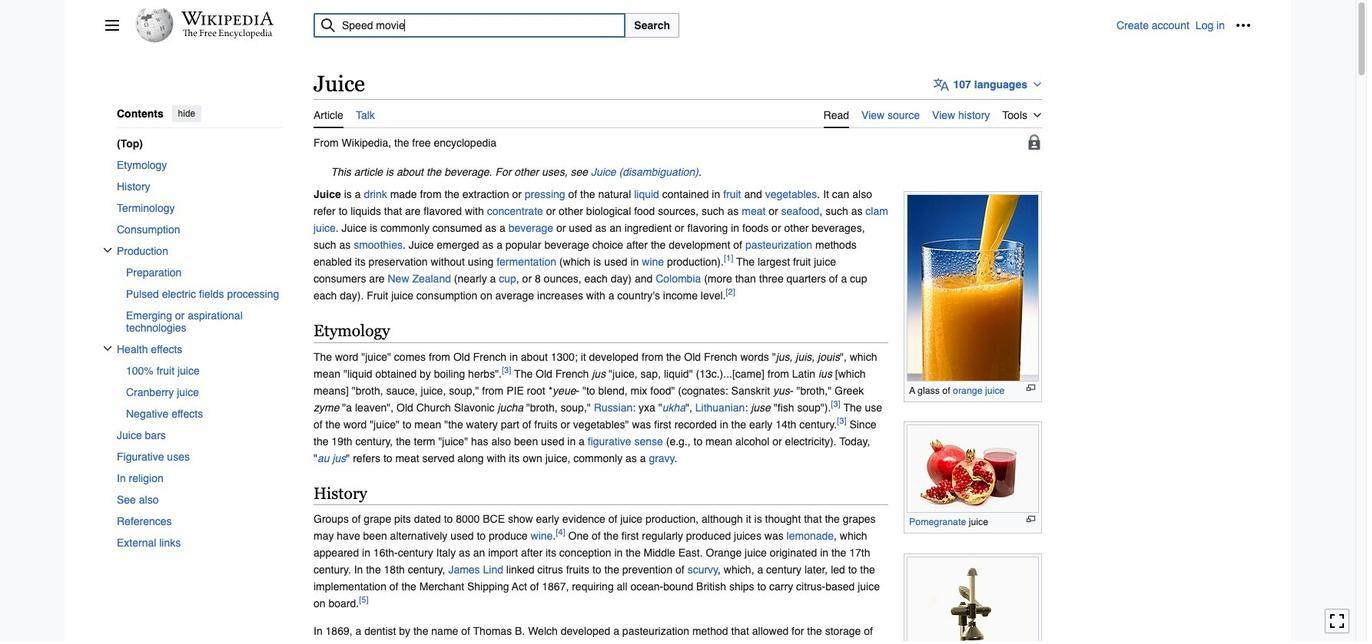 Task type: locate. For each thing, give the bounding box(es) containing it.
note
[[314, 163, 1042, 180]]

log in and more options image
[[1236, 18, 1251, 33]]

main content
[[307, 69, 1251, 642]]

None search field
[[295, 13, 1117, 199]]

the free encyclopedia image
[[183, 29, 272, 39]]

page semi-protected image
[[1027, 134, 1042, 150]]



Task type: describe. For each thing, give the bounding box(es) containing it.
wikipedia image
[[181, 12, 274, 25]]

menu image
[[105, 18, 120, 33]]

x small image
[[103, 344, 112, 353]]

Search Wikipedia search field
[[295, 13, 626, 38]]

language progressive image
[[933, 77, 949, 92]]

personal tools navigation
[[1117, 13, 1256, 38]]

x small image
[[103, 245, 112, 255]]

search results list box
[[296, 38, 625, 197]]

fullscreen image
[[1330, 614, 1345, 630]]



Task type: vqa. For each thing, say whether or not it's contained in the screenshot.
Jackson at the San Diego Comic Con in 2008 image
no



